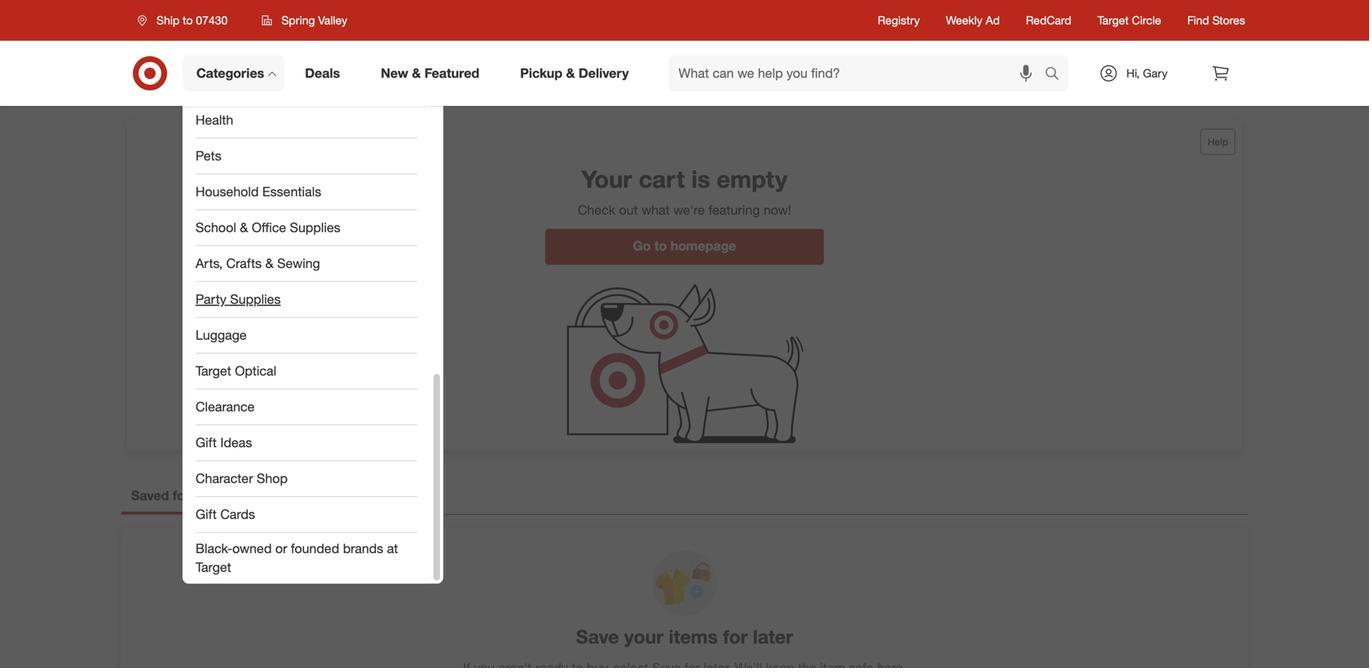 Task type: vqa. For each thing, say whether or not it's contained in the screenshot.
the left as
no



Task type: locate. For each thing, give the bounding box(es) containing it.
1 horizontal spatial later
[[753, 626, 793, 649]]

to for homepage
[[655, 238, 667, 254]]

delivery
[[579, 65, 629, 81]]

1 horizontal spatial supplies
[[290, 220, 341, 236]]

0 vertical spatial target
[[1098, 13, 1129, 27]]

hi, gary
[[1127, 66, 1168, 80]]

new
[[381, 65, 408, 81]]

gary
[[1143, 66, 1168, 80]]

1 vertical spatial gift
[[196, 507, 217, 523]]

target left circle
[[1098, 13, 1129, 27]]

party
[[196, 292, 227, 307]]

1 vertical spatial for
[[723, 626, 748, 649]]

pickup
[[520, 65, 563, 81]]

ship to 07430
[[157, 13, 228, 27]]

brands
[[343, 541, 383, 557]]

target down black-
[[196, 560, 231, 575]]

to
[[183, 13, 193, 27], [655, 238, 667, 254]]

check out what we're featuring now!
[[578, 202, 792, 218]]

new & featured link
[[367, 55, 500, 91]]

later
[[194, 488, 222, 504], [753, 626, 793, 649]]

target inside black-owned or founded brands at target
[[196, 560, 231, 575]]

party supplies link
[[183, 282, 430, 318]]

categories
[[196, 65, 264, 81]]

saved for later
[[131, 488, 222, 504]]

clearance link
[[183, 390, 430, 426]]

saved for later link
[[121, 480, 231, 514]]

your
[[624, 626, 664, 649]]

redcard link
[[1026, 12, 1072, 29]]

character shop
[[196, 471, 288, 487]]

for right items
[[723, 626, 748, 649]]

0 vertical spatial for
[[173, 488, 190, 504]]

help
[[1208, 136, 1229, 148]]

saved
[[131, 488, 169, 504]]

1 horizontal spatial to
[[655, 238, 667, 254]]

deals
[[305, 65, 340, 81]]

0 horizontal spatial supplies
[[230, 292, 281, 307]]

& right crafts
[[265, 256, 274, 272]]

gift
[[196, 435, 217, 451], [196, 507, 217, 523]]

is
[[692, 165, 710, 194]]

target circle
[[1098, 13, 1162, 27]]

2 vertical spatial target
[[196, 560, 231, 575]]

0 horizontal spatial for
[[173, 488, 190, 504]]

later down character
[[194, 488, 222, 504]]

supplies
[[290, 220, 341, 236], [230, 292, 281, 307]]

gift ideas
[[196, 435, 252, 451]]

supplies down household essentials link
[[290, 220, 341, 236]]

gift cards
[[196, 507, 255, 523]]

later right items
[[753, 626, 793, 649]]

& left office
[[240, 220, 248, 236]]

& right pickup
[[566, 65, 575, 81]]

0 vertical spatial supplies
[[290, 220, 341, 236]]

to inside dropdown button
[[183, 13, 193, 27]]

school
[[196, 220, 236, 236]]

your cart is empty
[[582, 165, 788, 194]]

& for delivery
[[566, 65, 575, 81]]

out
[[619, 202, 638, 218]]

now!
[[764, 202, 792, 218]]

to right go
[[655, 238, 667, 254]]

0 horizontal spatial to
[[183, 13, 193, 27]]

health link
[[183, 103, 430, 139]]

&
[[412, 65, 421, 81], [566, 65, 575, 81], [240, 220, 248, 236], [265, 256, 274, 272]]

shop
[[257, 471, 288, 487]]

black-
[[196, 541, 232, 557]]

crafts
[[226, 256, 262, 272]]

registry
[[878, 13, 920, 27]]

to right ship
[[183, 13, 193, 27]]

character
[[196, 471, 253, 487]]

supplies down arts, crafts & sewing on the top
[[230, 292, 281, 307]]

for
[[173, 488, 190, 504], [723, 626, 748, 649]]

black-owned or founded brands at target
[[196, 541, 398, 575]]

go
[[633, 238, 651, 254]]

pets link
[[183, 139, 430, 174]]

1 vertical spatial to
[[655, 238, 667, 254]]

office
[[252, 220, 286, 236]]

2 gift from the top
[[196, 507, 217, 523]]

0 vertical spatial gift
[[196, 435, 217, 451]]

black-owned or founded brands at target link
[[183, 533, 430, 583]]

gift for gift cards
[[196, 507, 217, 523]]

1 gift from the top
[[196, 435, 217, 451]]

party supplies
[[196, 292, 281, 307]]

owned
[[232, 541, 272, 557]]

target down the luggage
[[196, 363, 231, 379]]

household essentials
[[196, 184, 321, 200]]

0 vertical spatial to
[[183, 13, 193, 27]]

target circle link
[[1098, 12, 1162, 29]]

gift left ideas
[[196, 435, 217, 451]]

target optical link
[[183, 354, 430, 390]]

1 vertical spatial target
[[196, 363, 231, 379]]

0 horizontal spatial later
[[194, 488, 222, 504]]

find stores
[[1188, 13, 1246, 27]]

for right saved
[[173, 488, 190, 504]]

pickup & delivery
[[520, 65, 629, 81]]

0 vertical spatial later
[[194, 488, 222, 504]]

household
[[196, 184, 259, 200]]

luggage
[[196, 327, 247, 343]]

go to homepage
[[633, 238, 736, 254]]

arts, crafts & sewing link
[[183, 246, 430, 282]]

& right new on the left top
[[412, 65, 421, 81]]

health
[[196, 112, 233, 128]]

registry link
[[878, 12, 920, 29]]

gift left cards
[[196, 507, 217, 523]]



Task type: describe. For each thing, give the bounding box(es) containing it.
save your items for later
[[576, 626, 793, 649]]

homepage
[[671, 238, 736, 254]]

ideas
[[220, 435, 252, 451]]

ship
[[157, 13, 180, 27]]

new & featured
[[381, 65, 480, 81]]

1 vertical spatial later
[[753, 626, 793, 649]]

search
[[1038, 67, 1077, 83]]

& for featured
[[412, 65, 421, 81]]

arts, crafts & sewing
[[196, 256, 320, 272]]

to for 07430
[[183, 13, 193, 27]]

gift for gift ideas
[[196, 435, 217, 451]]

What can we help you find? suggestions appear below search field
[[669, 55, 1049, 91]]

target for target circle
[[1098, 13, 1129, 27]]

what
[[642, 202, 670, 218]]

pickup & delivery link
[[506, 55, 649, 91]]

help button
[[1201, 129, 1236, 155]]

& for office
[[240, 220, 248, 236]]

at
[[387, 541, 398, 557]]

empty cart bullseye image
[[562, 275, 808, 451]]

gift ideas link
[[183, 426, 430, 461]]

featuring
[[709, 202, 760, 218]]

target optical
[[196, 363, 276, 379]]

deals link
[[291, 55, 361, 91]]

spring valley
[[282, 13, 347, 27]]

or
[[275, 541, 287, 557]]

household essentials link
[[183, 174, 430, 210]]

clearance
[[196, 399, 255, 415]]

1 horizontal spatial for
[[723, 626, 748, 649]]

circle
[[1132, 13, 1162, 27]]

hi,
[[1127, 66, 1140, 80]]

gift cards link
[[183, 497, 430, 533]]

weekly ad
[[946, 13, 1000, 27]]

school & office supplies link
[[183, 210, 430, 246]]

target for target optical
[[196, 363, 231, 379]]

empty
[[717, 165, 788, 194]]

ship to 07430 button
[[127, 6, 245, 35]]

weekly
[[946, 13, 983, 27]]

1 vertical spatial supplies
[[230, 292, 281, 307]]

find
[[1188, 13, 1210, 27]]

luggage link
[[183, 318, 430, 354]]

pets
[[196, 148, 222, 164]]

sewing
[[277, 256, 320, 272]]

go to homepage link
[[545, 229, 824, 265]]

essentials
[[262, 184, 321, 200]]

arts,
[[196, 256, 223, 272]]

weekly ad link
[[946, 12, 1000, 29]]

favorites
[[241, 488, 294, 504]]

stores
[[1213, 13, 1246, 27]]

spring
[[282, 13, 315, 27]]

items
[[669, 626, 718, 649]]

check
[[578, 202, 616, 218]]

valley
[[318, 13, 347, 27]]

school & office supplies
[[196, 220, 341, 236]]

find stores link
[[1188, 12, 1246, 29]]

redcard
[[1026, 13, 1072, 27]]

your
[[582, 165, 632, 194]]

ad
[[986, 13, 1000, 27]]

search button
[[1038, 55, 1077, 95]]

optical
[[235, 363, 276, 379]]

we're
[[674, 202, 705, 218]]

favorites link
[[231, 480, 303, 514]]

cards
[[220, 507, 255, 523]]

spring valley button
[[251, 6, 358, 35]]

save
[[576, 626, 619, 649]]

categories link
[[183, 55, 285, 91]]

founded
[[291, 541, 339, 557]]

cart
[[639, 165, 685, 194]]

07430
[[196, 13, 228, 27]]

featured
[[425, 65, 480, 81]]



